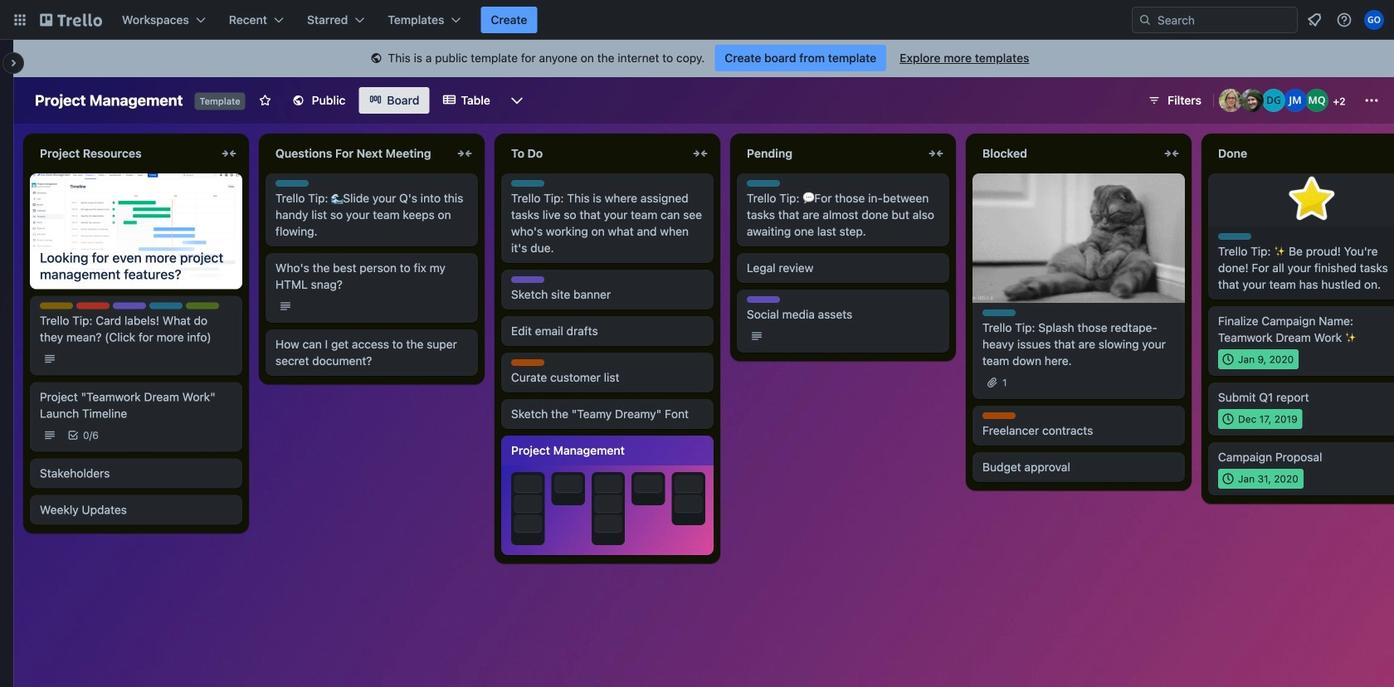 Task type: vqa. For each thing, say whether or not it's contained in the screenshot.
middle sm icon
no



Task type: describe. For each thing, give the bounding box(es) containing it.
2 collapse list image from the left
[[691, 144, 711, 164]]

1 collapse list image from the left
[[455, 144, 475, 164]]

2 collapse list image from the left
[[926, 144, 946, 164]]

melody qiao (melodyqiao) image
[[1306, 89, 1329, 112]]

1 collapse list image from the left
[[219, 144, 239, 164]]

show menu image
[[1364, 92, 1380, 109]]

3 collapse list image from the left
[[1162, 144, 1182, 164]]

devan goldstein (devangoldstein2) image
[[1262, 89, 1286, 112]]

Board name text field
[[27, 87, 191, 114]]

search image
[[1139, 13, 1152, 27]]

primary element
[[0, 0, 1394, 40]]

andrea crawford (andreacrawford8) image
[[1219, 89, 1243, 112]]

sm image
[[368, 51, 385, 67]]



Task type: locate. For each thing, give the bounding box(es) containing it.
1 horizontal spatial collapse list image
[[691, 144, 711, 164]]

jordan mirchev (jordan_mirchev) image
[[1284, 89, 1307, 112]]

Search field
[[1152, 8, 1297, 32]]

1 horizontal spatial color: orange, title: "one more step" element
[[983, 412, 1016, 419]]

caity (caity) image
[[1241, 89, 1264, 112]]

gary orlando (garyorlando) image
[[1365, 10, 1384, 30]]

color: purple, title: "design team" element
[[511, 276, 544, 283], [747, 296, 780, 303], [113, 303, 146, 309]]

0 horizontal spatial collapse list image
[[219, 144, 239, 164]]

color: sky, title: "trello tip" element
[[276, 180, 309, 187], [511, 180, 544, 187], [747, 180, 780, 187], [1218, 233, 1252, 240], [149, 303, 183, 309], [983, 310, 1016, 316]]

1 vertical spatial color: orange, title: "one more step" element
[[983, 412, 1016, 419]]

0 horizontal spatial color: purple, title: "design team" element
[[113, 303, 146, 309]]

None text field
[[266, 140, 452, 167], [737, 140, 923, 167], [973, 140, 1159, 167], [1209, 140, 1394, 167], [266, 140, 452, 167], [737, 140, 923, 167], [973, 140, 1159, 167], [1209, 140, 1394, 167]]

customize views image
[[509, 92, 525, 109]]

0 notifications image
[[1305, 10, 1325, 30]]

0 horizontal spatial color: orange, title: "one more step" element
[[511, 359, 544, 366]]

color: orange, title: "one more step" element
[[511, 359, 544, 366], [983, 412, 1016, 419]]

star image
[[1286, 173, 1339, 227]]

open information menu image
[[1336, 12, 1353, 28]]

1 horizontal spatial collapse list image
[[926, 144, 946, 164]]

2 horizontal spatial color: purple, title: "design team" element
[[747, 296, 780, 303]]

color: yellow, title: "copy request" element
[[40, 303, 73, 309]]

2 horizontal spatial collapse list image
[[1162, 144, 1182, 164]]

collapse list image
[[455, 144, 475, 164], [926, 144, 946, 164]]

1 horizontal spatial color: purple, title: "design team" element
[[511, 276, 544, 283]]

collapse list image
[[219, 144, 239, 164], [691, 144, 711, 164], [1162, 144, 1182, 164]]

color: red, title: "priority" element
[[76, 303, 110, 309]]

back to home image
[[40, 7, 102, 33]]

0 horizontal spatial collapse list image
[[455, 144, 475, 164]]

star or unstar board image
[[259, 94, 272, 107]]

None text field
[[30, 140, 216, 167], [501, 140, 687, 167], [30, 140, 216, 167], [501, 140, 687, 167]]

0 vertical spatial color: orange, title: "one more step" element
[[511, 359, 544, 366]]

color: lime, title: "halp" element
[[186, 303, 219, 309]]



